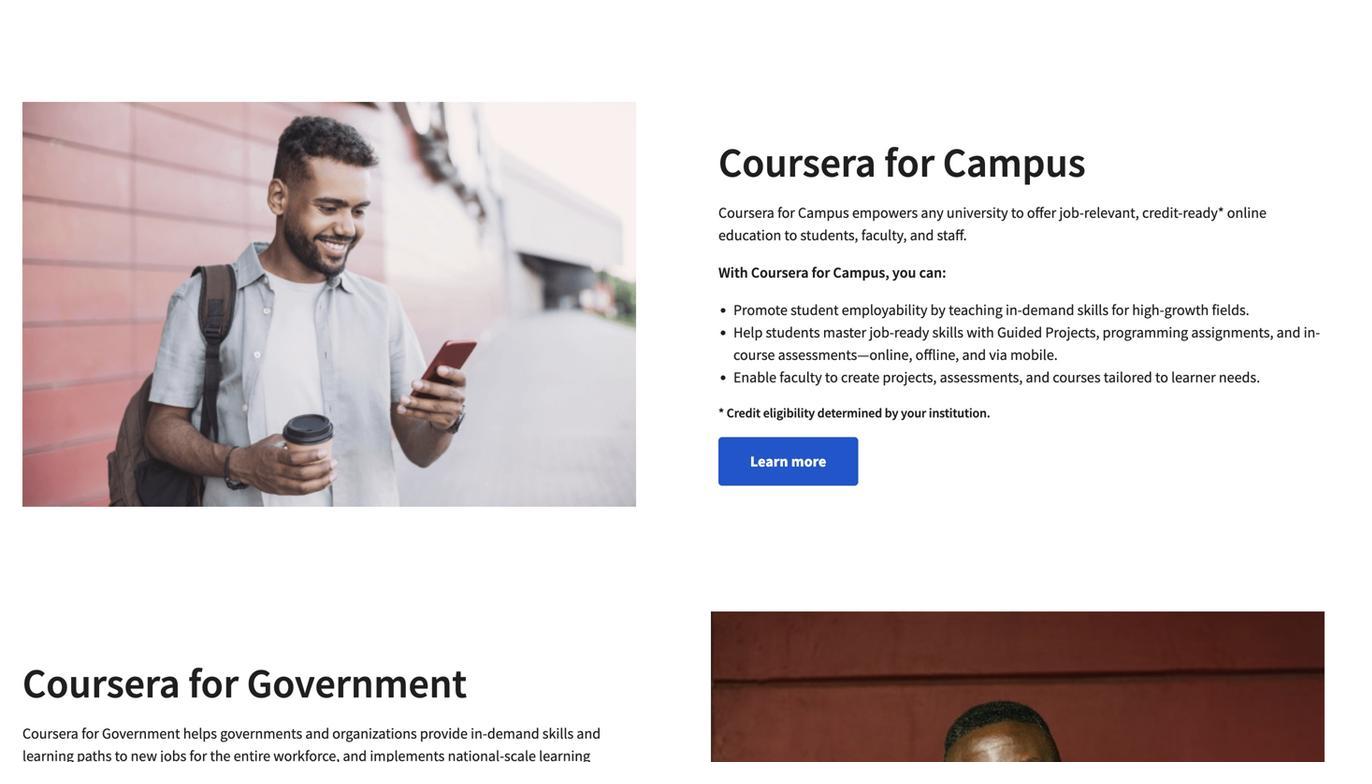 Task type: describe. For each thing, give the bounding box(es) containing it.
assessments—online,
[[778, 346, 913, 364]]

coursera for campus image
[[22, 102, 636, 507]]

mobile.
[[1011, 346, 1058, 364]]

teaching
[[949, 301, 1003, 319]]

staff.
[[937, 226, 967, 244]]

employability
[[842, 301, 928, 319]]

paths
[[77, 747, 112, 763]]

coursera for coursera for campus
[[719, 136, 876, 188]]

students
[[766, 323, 820, 342]]

guided
[[997, 323, 1042, 342]]

empowers
[[852, 203, 918, 222]]

in- inside coursera for government helps governments and organizations provide in-demand skills and learning paths to new jobs for the entire workforce, and implements national-scale learnin
[[471, 724, 487, 743]]

ready*
[[1183, 203, 1224, 222]]

learner
[[1171, 368, 1216, 387]]

enable
[[734, 368, 777, 387]]

government for coursera for government helps governments and organizations provide in-demand skills and learning paths to new jobs for the entire workforce, and implements national-scale learnin
[[102, 724, 180, 743]]

the
[[210, 747, 231, 763]]

implements
[[370, 747, 445, 763]]

helps
[[183, 724, 217, 743]]

1 horizontal spatial skills
[[932, 323, 964, 342]]

new
[[131, 747, 157, 763]]

for down helps at the bottom of the page
[[189, 747, 207, 763]]

determined
[[818, 404, 882, 421]]

coursera for government image
[[711, 612, 1325, 763]]

* credit eligibility determined by your institution.
[[719, 404, 990, 421]]

students,
[[800, 226, 858, 244]]

relevant,
[[1084, 203, 1139, 222]]

projects,
[[883, 368, 937, 387]]

fields.
[[1212, 301, 1250, 319]]

coursera up promote
[[751, 263, 809, 282]]

for up paths
[[81, 724, 99, 743]]

*
[[719, 404, 724, 421]]

demand inside coursera for government helps governments and organizations provide in-demand skills and learning paths to new jobs for the entire workforce, and implements national-scale learnin
[[487, 724, 540, 743]]

coursera for government
[[22, 657, 467, 709]]

coursera for government helps governments and organizations provide in-demand skills and learning paths to new jobs for the entire workforce, and implements national-scale learnin
[[22, 724, 601, 763]]

to left learner
[[1156, 368, 1168, 387]]

credit
[[727, 404, 761, 421]]

entire
[[234, 747, 270, 763]]

demand inside promote student employability by teaching in-demand skills for high-growth fields. help students master job-ready skills with guided projects, programming assignments, and in- course assessments—online, offline, and via mobile. enable faculty to create projects, assessments, and courses tailored to learner needs.
[[1022, 301, 1075, 319]]

high-
[[1132, 301, 1164, 319]]

for up any
[[884, 136, 935, 188]]

coursera for campus
[[719, 136, 1086, 188]]

create
[[841, 368, 880, 387]]

jobs
[[160, 747, 186, 763]]

to down assessments—online,
[[825, 368, 838, 387]]

ready
[[894, 323, 929, 342]]

government for coursera for government
[[247, 657, 467, 709]]

governments
[[220, 724, 302, 743]]

with
[[719, 263, 748, 282]]

institution.
[[929, 404, 990, 421]]

programming
[[1103, 323, 1188, 342]]

promote
[[734, 301, 788, 319]]

for up helps at the bottom of the page
[[188, 657, 239, 709]]

can:
[[919, 263, 946, 282]]

your
[[901, 404, 926, 421]]

promote student employability by teaching in-demand skills for high-growth fields. help students master job-ready skills with guided projects, programming assignments, and in- course assessments—online, offline, and via mobile. enable faculty to create projects, assessments, and courses tailored to learner needs.
[[734, 301, 1320, 387]]

with coursera for campus, you can:
[[719, 263, 946, 282]]



Task type: locate. For each thing, give the bounding box(es) containing it.
national-
[[448, 747, 504, 763]]

skills inside coursera for government helps governments and organizations provide in-demand skills and learning paths to new jobs for the entire workforce, and implements national-scale learnin
[[542, 724, 574, 743]]

faculty
[[780, 368, 822, 387]]

online
[[1227, 203, 1267, 222]]

coursera inside coursera for campus empowers any university to offer job-relevant, credit-ready* online education to students, faculty, and staff.
[[719, 203, 775, 222]]

1 vertical spatial campus
[[798, 203, 849, 222]]

job- inside promote student employability by teaching in-demand skills for high-growth fields. help students master job-ready skills with guided projects, programming assignments, and in- course assessments—online, offline, and via mobile. enable faculty to create projects, assessments, and courses tailored to learner needs.
[[870, 323, 894, 342]]

1 horizontal spatial demand
[[1022, 301, 1075, 319]]

by left teaching
[[931, 301, 946, 319]]

coursera for coursera for government helps governments and organizations provide in-demand skills and learning paths to new jobs for the entire workforce, and implements national-scale learnin
[[22, 724, 78, 743]]

master
[[823, 323, 867, 342]]

course
[[734, 346, 775, 364]]

any
[[921, 203, 944, 222]]

learn more
[[750, 452, 827, 471]]

to left offer
[[1011, 203, 1024, 222]]

workforce,
[[273, 747, 340, 763]]

1 horizontal spatial campus
[[943, 136, 1086, 188]]

by inside promote student employability by teaching in-demand skills for high-growth fields. help students master job-ready skills with guided projects, programming assignments, and in- course assessments—online, offline, and via mobile. enable faculty to create projects, assessments, and courses tailored to learner needs.
[[931, 301, 946, 319]]

with
[[967, 323, 994, 342]]

to
[[1011, 203, 1024, 222], [784, 226, 797, 244], [825, 368, 838, 387], [1156, 368, 1168, 387], [115, 747, 128, 763]]

learn more button
[[719, 437, 858, 486]]

campus,
[[833, 263, 890, 282]]

1 vertical spatial skills
[[932, 323, 964, 342]]

government up new
[[102, 724, 180, 743]]

and
[[910, 226, 934, 244], [1277, 323, 1301, 342], [962, 346, 986, 364], [1026, 368, 1050, 387], [305, 724, 329, 743], [577, 724, 601, 743], [343, 747, 367, 763]]

campus up offer
[[943, 136, 1086, 188]]

0 horizontal spatial job-
[[870, 323, 894, 342]]

1 vertical spatial demand
[[487, 724, 540, 743]]

for up 'student'
[[812, 263, 830, 282]]

student
[[791, 301, 839, 319]]

2 horizontal spatial in-
[[1304, 323, 1320, 342]]

offer
[[1027, 203, 1056, 222]]

1 vertical spatial by
[[885, 404, 899, 421]]

coursera up learning
[[22, 724, 78, 743]]

demand up scale
[[487, 724, 540, 743]]

job- inside coursera for campus empowers any university to offer job-relevant, credit-ready* online education to students, faculty, and staff.
[[1059, 203, 1084, 222]]

projects,
[[1045, 323, 1100, 342]]

job- down "employability"
[[870, 323, 894, 342]]

coursera up education
[[719, 203, 775, 222]]

organizations
[[332, 724, 417, 743]]

credit-
[[1142, 203, 1183, 222]]

0 horizontal spatial skills
[[542, 724, 574, 743]]

campus inside coursera for campus empowers any university to offer job-relevant, credit-ready* online education to students, faculty, and staff.
[[798, 203, 849, 222]]

tailored
[[1104, 368, 1153, 387]]

via
[[989, 346, 1008, 364]]

to inside coursera for government helps governments and organizations provide in-demand skills and learning paths to new jobs for the entire workforce, and implements national-scale learnin
[[115, 747, 128, 763]]

eligibility
[[763, 404, 815, 421]]

needs.
[[1219, 368, 1260, 387]]

2 vertical spatial in-
[[471, 724, 487, 743]]

2 vertical spatial skills
[[542, 724, 574, 743]]

for
[[884, 136, 935, 188], [778, 203, 795, 222], [812, 263, 830, 282], [1112, 301, 1129, 319], [188, 657, 239, 709], [81, 724, 99, 743], [189, 747, 207, 763]]

0 vertical spatial campus
[[943, 136, 1086, 188]]

learn
[[750, 452, 788, 471]]

campus
[[943, 136, 1086, 188], [798, 203, 849, 222]]

for left high-
[[1112, 301, 1129, 319]]

campus for coursera for campus
[[943, 136, 1086, 188]]

in-
[[1006, 301, 1022, 319], [1304, 323, 1320, 342], [471, 724, 487, 743]]

for up education
[[778, 203, 795, 222]]

job-
[[1059, 203, 1084, 222], [870, 323, 894, 342]]

learn more link
[[719, 437, 858, 486]]

coursera for coursera for campus empowers any university to offer job-relevant, credit-ready* online education to students, faculty, and staff.
[[719, 203, 775, 222]]

by
[[931, 301, 946, 319], [885, 404, 899, 421]]

0 horizontal spatial by
[[885, 404, 899, 421]]

0 vertical spatial demand
[[1022, 301, 1075, 319]]

1 horizontal spatial in-
[[1006, 301, 1022, 319]]

demand
[[1022, 301, 1075, 319], [487, 724, 540, 743]]

0 vertical spatial by
[[931, 301, 946, 319]]

to left students,
[[784, 226, 797, 244]]

in- up guided
[[1006, 301, 1022, 319]]

coursera up students,
[[719, 136, 876, 188]]

to left new
[[115, 747, 128, 763]]

university
[[947, 203, 1008, 222]]

coursera for coursera for government
[[22, 657, 180, 709]]

government up organizations
[[247, 657, 467, 709]]

0 vertical spatial government
[[247, 657, 467, 709]]

1 horizontal spatial government
[[247, 657, 467, 709]]

education
[[719, 226, 782, 244]]

job- right offer
[[1059, 203, 1084, 222]]

government
[[247, 657, 467, 709], [102, 724, 180, 743]]

offline,
[[916, 346, 959, 364]]

in- up national-
[[471, 724, 487, 743]]

government inside coursera for government helps governments and organizations provide in-demand skills and learning paths to new jobs for the entire workforce, and implements national-scale learnin
[[102, 724, 180, 743]]

0 vertical spatial skills
[[1078, 301, 1109, 319]]

campus up students,
[[798, 203, 849, 222]]

assignments,
[[1191, 323, 1274, 342]]

help
[[734, 323, 763, 342]]

0 horizontal spatial in-
[[471, 724, 487, 743]]

0 horizontal spatial campus
[[798, 203, 849, 222]]

learning
[[22, 747, 74, 763]]

by left your
[[885, 404, 899, 421]]

faculty,
[[861, 226, 907, 244]]

courses
[[1053, 368, 1101, 387]]

1 horizontal spatial by
[[931, 301, 946, 319]]

coursera for campus empowers any university to offer job-relevant, credit-ready* online education to students, faculty, and staff.
[[719, 203, 1267, 244]]

0 vertical spatial job-
[[1059, 203, 1084, 222]]

campus for coursera for campus empowers any university to offer job-relevant, credit-ready* online education to students, faculty, and staff.
[[798, 203, 849, 222]]

2 horizontal spatial skills
[[1078, 301, 1109, 319]]

coursera
[[719, 136, 876, 188], [719, 203, 775, 222], [751, 263, 809, 282], [22, 657, 180, 709], [22, 724, 78, 743]]

in- right "assignments,"
[[1304, 323, 1320, 342]]

1 vertical spatial job-
[[870, 323, 894, 342]]

scale
[[504, 747, 536, 763]]

more
[[791, 452, 827, 471]]

coursera up paths
[[22, 657, 180, 709]]

you
[[893, 263, 916, 282]]

0 horizontal spatial demand
[[487, 724, 540, 743]]

0 vertical spatial in-
[[1006, 301, 1022, 319]]

1 vertical spatial government
[[102, 724, 180, 743]]

assessments,
[[940, 368, 1023, 387]]

coursera inside coursera for government helps governments and organizations provide in-demand skills and learning paths to new jobs for the entire workforce, and implements national-scale learnin
[[22, 724, 78, 743]]

for inside coursera for campus empowers any university to offer job-relevant, credit-ready* online education to students, faculty, and staff.
[[778, 203, 795, 222]]

provide
[[420, 724, 468, 743]]

1 vertical spatial in-
[[1304, 323, 1320, 342]]

demand up projects,
[[1022, 301, 1075, 319]]

and inside coursera for campus empowers any university to offer job-relevant, credit-ready* online education to students, faculty, and staff.
[[910, 226, 934, 244]]

0 horizontal spatial government
[[102, 724, 180, 743]]

for inside promote student employability by teaching in-demand skills for high-growth fields. help students master job-ready skills with guided projects, programming assignments, and in- course assessments—online, offline, and via mobile. enable faculty to create projects, assessments, and courses tailored to learner needs.
[[1112, 301, 1129, 319]]

skills
[[1078, 301, 1109, 319], [932, 323, 964, 342], [542, 724, 574, 743]]

1 horizontal spatial job-
[[1059, 203, 1084, 222]]

growth
[[1164, 301, 1209, 319]]



Task type: vqa. For each thing, say whether or not it's contained in the screenshot.
the does inside The If A User Enrolls In A Monthly Subscription Product From Coursera, Does It Result In A Recurring Payout Of Commission Every Month?
no



